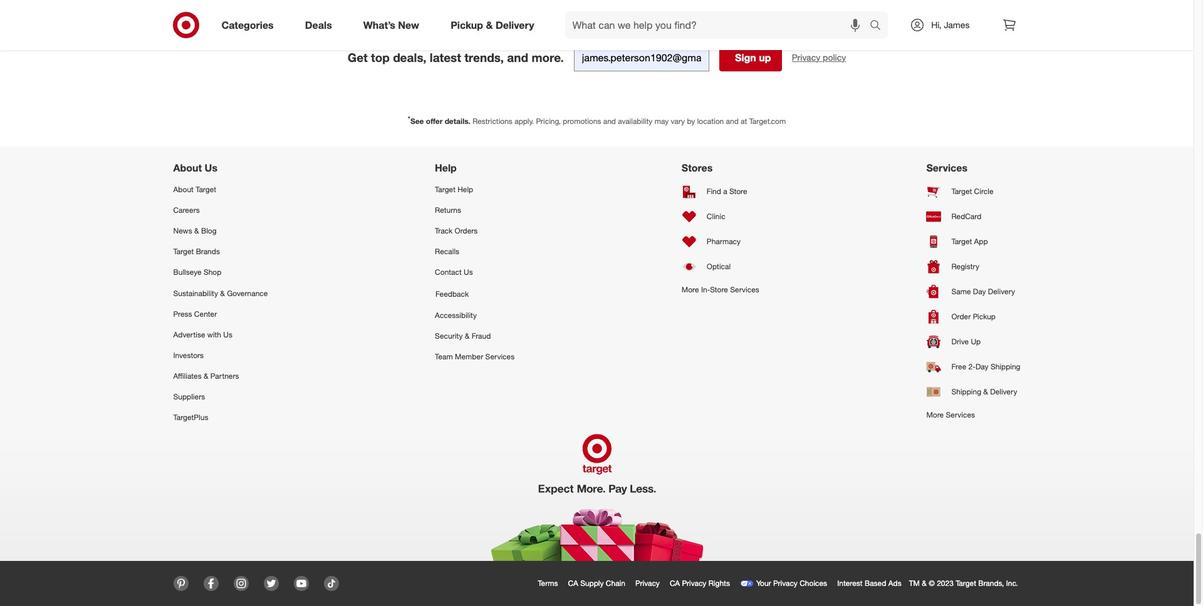 Task type: vqa. For each thing, say whether or not it's contained in the screenshot.
Medium
no



Task type: describe. For each thing, give the bounding box(es) containing it.
app
[[975, 237, 989, 247]]

center
[[194, 310, 217, 319]]

shipping inside the shipping & delivery link
[[952, 388, 982, 397]]

promotions
[[563, 116, 602, 126]]

pickup & delivery link
[[440, 11, 550, 39]]

suppliers
[[173, 393, 205, 402]]

1 horizontal spatial us
[[223, 330, 233, 340]]

hi, james
[[932, 19, 970, 30]]

1 vertical spatial help
[[458, 185, 474, 194]]

security
[[435, 332, 463, 341]]

about target
[[173, 185, 216, 194]]

a
[[724, 187, 728, 196]]

track orders link
[[435, 221, 515, 242]]

security & fraud
[[435, 332, 491, 341]]

choices
[[800, 579, 828, 589]]

tm
[[910, 579, 920, 589]]

targetplus
[[173, 413, 208, 423]]

circle
[[975, 187, 994, 196]]

at
[[741, 116, 748, 126]]

target app link
[[927, 229, 1021, 255]]

order pickup link
[[927, 305, 1021, 330]]

about for about target
[[173, 185, 194, 194]]

target brands
[[173, 247, 220, 257]]

track orders
[[435, 226, 478, 236]]

deals
[[305, 19, 332, 31]]

2 horizontal spatial and
[[726, 116, 739, 126]]

ads
[[889, 579, 902, 589]]

& for security
[[465, 332, 470, 341]]

find
[[707, 187, 722, 196]]

©
[[929, 579, 935, 589]]

order
[[952, 312, 971, 322]]

policy
[[823, 52, 847, 63]]

sign
[[736, 51, 757, 64]]

your privacy choices link
[[738, 577, 835, 592]]

restrictions
[[473, 116, 513, 126]]

news & blog
[[173, 226, 217, 236]]

by
[[688, 116, 696, 126]]

recalls
[[435, 247, 460, 257]]

returns
[[435, 206, 462, 215]]

target for target circle
[[952, 187, 973, 196]]

ca privacy rights link
[[668, 577, 738, 592]]

investors link
[[173, 346, 268, 366]]

privacy inside privacy link
[[636, 579, 660, 589]]

0 vertical spatial pickup
[[451, 19, 483, 31]]

us for about us
[[205, 162, 218, 174]]

target right 2023
[[956, 579, 977, 589]]

more for more in-store services
[[682, 285, 700, 295]]

advertise
[[173, 330, 205, 340]]

What can we help you find? suggestions appear below search field
[[565, 11, 874, 39]]

see
[[411, 116, 424, 126]]

affiliates & partners
[[173, 372, 239, 381]]

& for pickup
[[486, 19, 493, 31]]

registry
[[952, 262, 980, 272]]

services down fraud
[[486, 352, 515, 362]]

us for contact us
[[464, 268, 473, 277]]

rights
[[709, 579, 730, 589]]

bullseye shop
[[173, 268, 222, 277]]

target.com
[[750, 116, 786, 126]]

privacy policy link
[[792, 51, 847, 64]]

privacy inside privacy policy link
[[792, 52, 821, 63]]

1 horizontal spatial and
[[604, 116, 616, 126]]

tm & © 2023 target brands, inc.
[[910, 579, 1019, 589]]

availability
[[618, 116, 653, 126]]

what's new link
[[353, 11, 435, 39]]

governance
[[227, 289, 268, 298]]

0 horizontal spatial and
[[507, 50, 529, 64]]

categories
[[222, 19, 274, 31]]

affiliates
[[173, 372, 202, 381]]

vary
[[671, 116, 685, 126]]

hi,
[[932, 19, 942, 30]]

james
[[945, 19, 970, 30]]

get top deals, latest trends, and more.
[[348, 50, 564, 64]]

may
[[655, 116, 669, 126]]

drive up
[[952, 338, 981, 347]]

about us
[[173, 162, 218, 174]]

affiliates & partners link
[[173, 366, 268, 387]]

stores
[[682, 162, 713, 174]]

0 vertical spatial help
[[435, 162, 457, 174]]

inc.
[[1007, 579, 1019, 589]]

target brands link
[[173, 242, 268, 262]]

with
[[207, 330, 221, 340]]

target help link
[[435, 179, 515, 200]]

team
[[435, 352, 453, 362]]

clinic link
[[682, 204, 760, 229]]

bullseye
[[173, 268, 202, 277]]

target for target help
[[435, 185, 456, 194]]

target for target brands
[[173, 247, 194, 257]]

terms link
[[536, 577, 566, 592]]

drive
[[952, 338, 969, 347]]

your
[[757, 579, 772, 589]]

ca for ca supply chain
[[568, 579, 579, 589]]



Task type: locate. For each thing, give the bounding box(es) containing it.
2 about from the top
[[173, 185, 194, 194]]

store
[[730, 187, 748, 196], [711, 285, 729, 295]]

& down 'free 2-day shipping'
[[984, 388, 989, 397]]

shipping & delivery
[[952, 388, 1018, 397]]

* see offer details. restrictions apply. pricing, promotions and availability may vary by location and at target.com
[[408, 115, 786, 126]]

0 vertical spatial store
[[730, 187, 748, 196]]

about for about us
[[173, 162, 202, 174]]

1 vertical spatial shipping
[[952, 388, 982, 397]]

privacy left policy
[[792, 52, 821, 63]]

targetplus link
[[173, 408, 268, 429]]

pickup up get top deals, latest trends, and more.
[[451, 19, 483, 31]]

pickup & delivery
[[451, 19, 535, 31]]

1 horizontal spatial help
[[458, 185, 474, 194]]

store down optical link
[[711, 285, 729, 295]]

interest based ads
[[838, 579, 902, 589]]

day
[[974, 287, 987, 297], [976, 363, 989, 372]]

pickup right order
[[974, 312, 996, 322]]

deals link
[[295, 11, 348, 39]]

services down the shipping & delivery link
[[947, 411, 976, 420]]

us
[[205, 162, 218, 174], [464, 268, 473, 277], [223, 330, 233, 340]]

2 horizontal spatial us
[[464, 268, 473, 277]]

ca left "supply"
[[568, 579, 579, 589]]

security & fraud link
[[435, 326, 515, 347]]

redcard link
[[927, 204, 1021, 229]]

team member services link
[[435, 347, 515, 368]]

1 horizontal spatial shipping
[[991, 363, 1021, 372]]

0 horizontal spatial us
[[205, 162, 218, 174]]

& for shipping
[[984, 388, 989, 397]]

help up returns link
[[458, 185, 474, 194]]

same
[[952, 287, 972, 297]]

1 about from the top
[[173, 162, 202, 174]]

2 ca from the left
[[670, 579, 680, 589]]

chain
[[606, 579, 626, 589]]

more services
[[927, 411, 976, 420]]

optical link
[[682, 255, 760, 280]]

bullseye shop link
[[173, 262, 268, 283]]

target left app
[[952, 237, 973, 247]]

categories link
[[211, 11, 290, 39]]

0 horizontal spatial store
[[711, 285, 729, 295]]

1 vertical spatial store
[[711, 285, 729, 295]]

accessibility
[[435, 311, 477, 320]]

1 vertical spatial pickup
[[974, 312, 996, 322]]

returns link
[[435, 200, 515, 221]]

news
[[173, 226, 192, 236]]

& left ©
[[923, 579, 927, 589]]

more services link
[[927, 405, 1021, 426]]

target down news
[[173, 247, 194, 257]]

& down bullseye shop link
[[220, 289, 225, 298]]

in-
[[702, 285, 711, 295]]

supply
[[581, 579, 604, 589]]

about up careers on the top
[[173, 185, 194, 194]]

2023
[[938, 579, 954, 589]]

privacy right chain
[[636, 579, 660, 589]]

us up the about target link
[[205, 162, 218, 174]]

delivery up trends,
[[496, 19, 535, 31]]

& for affiliates
[[204, 372, 209, 381]]

0 vertical spatial shipping
[[991, 363, 1021, 372]]

1 horizontal spatial more
[[927, 411, 944, 420]]

services down optical link
[[731, 285, 760, 295]]

location
[[698, 116, 724, 126]]

& for sustainability
[[220, 289, 225, 298]]

accessibility link
[[435, 305, 515, 326]]

target up returns
[[435, 185, 456, 194]]

advertise with us
[[173, 330, 233, 340]]

press center link
[[173, 304, 268, 325]]

ca right privacy link on the bottom right of the page
[[670, 579, 680, 589]]

target inside "link"
[[952, 237, 973, 247]]

& left "blog"
[[194, 226, 199, 236]]

more.
[[532, 50, 564, 64]]

new
[[398, 19, 420, 31]]

trends,
[[465, 50, 504, 64]]

brands
[[196, 247, 220, 257]]

and left more.
[[507, 50, 529, 64]]

2-
[[969, 363, 976, 372]]

1 vertical spatial us
[[464, 268, 473, 277]]

day right free
[[976, 363, 989, 372]]

team member services
[[435, 352, 515, 362]]

free
[[952, 363, 967, 372]]

and left availability
[[604, 116, 616, 126]]

store right 'a'
[[730, 187, 748, 196]]

target for target app
[[952, 237, 973, 247]]

& for news
[[194, 226, 199, 236]]

more for more services
[[927, 411, 944, 420]]

& up trends,
[[486, 19, 493, 31]]

careers link
[[173, 200, 268, 221]]

ca for ca privacy rights
[[670, 579, 680, 589]]

target app
[[952, 237, 989, 247]]

more down the shipping & delivery link
[[927, 411, 944, 420]]

apply.
[[515, 116, 534, 126]]

store for a
[[730, 187, 748, 196]]

delivery for same day delivery
[[989, 287, 1016, 297]]

terms
[[538, 579, 558, 589]]

shipping & delivery link
[[927, 380, 1021, 405]]

pricing,
[[536, 116, 561, 126]]

privacy right your
[[774, 579, 798, 589]]

contact us
[[435, 268, 473, 277]]

interest
[[838, 579, 863, 589]]

0 horizontal spatial shipping
[[952, 388, 982, 397]]

track
[[435, 226, 453, 236]]

help up target help
[[435, 162, 457, 174]]

services
[[927, 162, 968, 174], [731, 285, 760, 295], [486, 352, 515, 362], [947, 411, 976, 420]]

1 vertical spatial day
[[976, 363, 989, 372]]

interest based ads link
[[835, 577, 910, 592]]

services up target circle
[[927, 162, 968, 174]]

top
[[371, 50, 390, 64]]

1 vertical spatial about
[[173, 185, 194, 194]]

suppliers link
[[173, 387, 268, 408]]

shipping inside free 2-day shipping link
[[991, 363, 1021, 372]]

pharmacy
[[707, 237, 741, 247]]

contact
[[435, 268, 462, 277]]

registry link
[[927, 255, 1021, 280]]

store for in-
[[711, 285, 729, 295]]

target
[[196, 185, 216, 194], [435, 185, 456, 194], [952, 187, 973, 196], [952, 237, 973, 247], [173, 247, 194, 257], [956, 579, 977, 589]]

1 horizontal spatial pickup
[[974, 312, 996, 322]]

and left at
[[726, 116, 739, 126]]

1 vertical spatial delivery
[[989, 287, 1016, 297]]

None text field
[[574, 44, 710, 71]]

order pickup
[[952, 312, 996, 322]]

us right with
[[223, 330, 233, 340]]

ca supply chain link
[[566, 577, 633, 592]]

target down about us
[[196, 185, 216, 194]]

target circle
[[952, 187, 994, 196]]

1 ca from the left
[[568, 579, 579, 589]]

& for tm
[[923, 579, 927, 589]]

find a store
[[707, 187, 748, 196]]

feedback
[[436, 289, 469, 299]]

pharmacy link
[[682, 229, 760, 255]]

& right affiliates
[[204, 372, 209, 381]]

what's
[[364, 19, 396, 31]]

about
[[173, 162, 202, 174], [173, 185, 194, 194]]

0 horizontal spatial pickup
[[451, 19, 483, 31]]

target left circle
[[952, 187, 973, 196]]

same day delivery link
[[927, 280, 1021, 305]]

&
[[486, 19, 493, 31], [194, 226, 199, 236], [220, 289, 225, 298], [465, 332, 470, 341], [204, 372, 209, 381], [984, 388, 989, 397], [923, 579, 927, 589]]

2 vertical spatial us
[[223, 330, 233, 340]]

1 vertical spatial more
[[927, 411, 944, 420]]

sustainability & governance
[[173, 289, 268, 298]]

same day delivery
[[952, 287, 1016, 297]]

latest
[[430, 50, 461, 64]]

target: expect more. pay less. image
[[421, 429, 773, 562]]

privacy left rights
[[682, 579, 707, 589]]

shipping up more services link
[[952, 388, 982, 397]]

0 horizontal spatial more
[[682, 285, 700, 295]]

us right contact
[[464, 268, 473, 277]]

privacy inside your privacy choices link
[[774, 579, 798, 589]]

delivery for pickup & delivery
[[496, 19, 535, 31]]

delivery up the order pickup
[[989, 287, 1016, 297]]

deals,
[[393, 50, 427, 64]]

*
[[408, 115, 411, 122]]

1 horizontal spatial store
[[730, 187, 748, 196]]

0 horizontal spatial ca
[[568, 579, 579, 589]]

more in-store services link
[[682, 280, 760, 300]]

delivery for shipping & delivery
[[991, 388, 1018, 397]]

0 vertical spatial us
[[205, 162, 218, 174]]

delivery down 'free 2-day shipping'
[[991, 388, 1018, 397]]

0 horizontal spatial help
[[435, 162, 457, 174]]

about up about target
[[173, 162, 202, 174]]

shipping up the shipping & delivery at the right bottom of the page
[[991, 363, 1021, 372]]

0 vertical spatial day
[[974, 287, 987, 297]]

more left in-
[[682, 285, 700, 295]]

offer
[[426, 116, 443, 126]]

drive up link
[[927, 330, 1021, 355]]

0 vertical spatial more
[[682, 285, 700, 295]]

0 vertical spatial about
[[173, 162, 202, 174]]

sustainability & governance link
[[173, 283, 268, 304]]

ca privacy rights
[[670, 579, 730, 589]]

day right same
[[974, 287, 987, 297]]

0 vertical spatial delivery
[[496, 19, 535, 31]]

1 horizontal spatial ca
[[670, 579, 680, 589]]

careers
[[173, 206, 200, 215]]

delivery
[[496, 19, 535, 31], [989, 287, 1016, 297], [991, 388, 1018, 397]]

privacy inside ca privacy rights link
[[682, 579, 707, 589]]

& left fraud
[[465, 332, 470, 341]]

2 vertical spatial delivery
[[991, 388, 1018, 397]]



